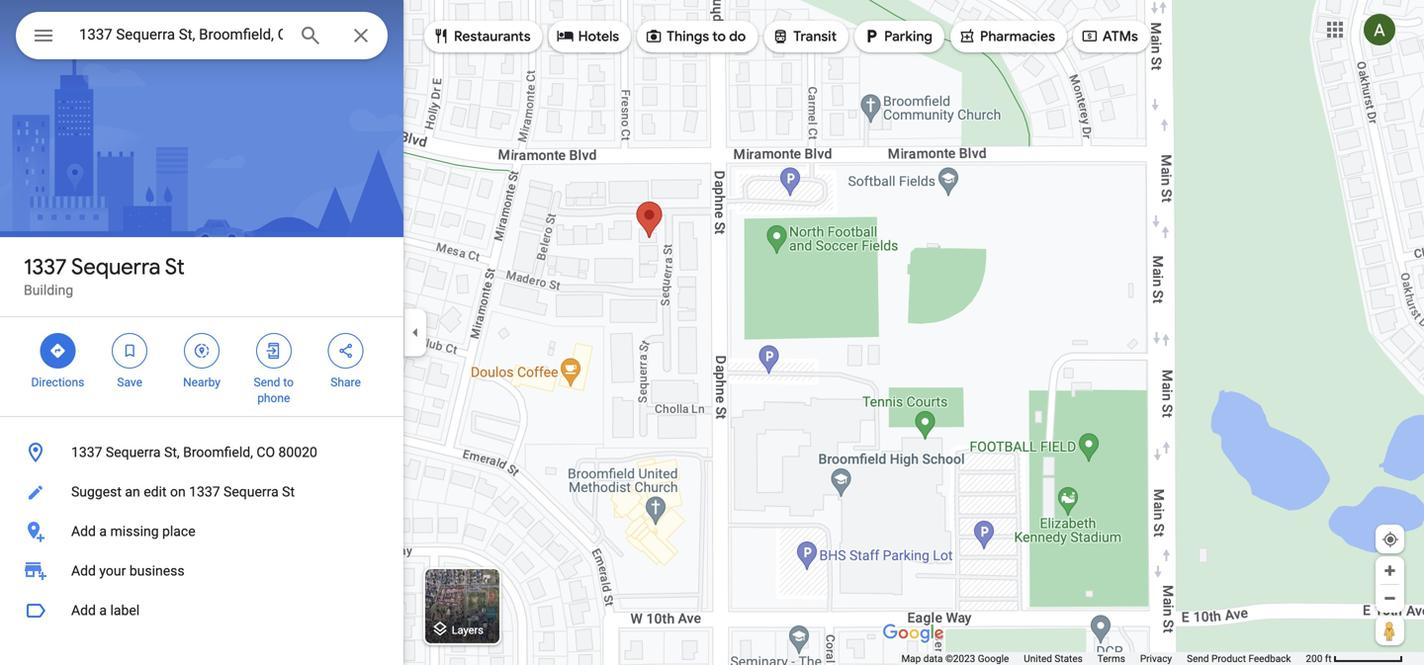 Task type: vqa. For each thing, say whether or not it's contained in the screenshot.


Task type: describe. For each thing, give the bounding box(es) containing it.

[[49, 340, 67, 362]]

atms
[[1103, 28, 1138, 45]]

your
[[99, 563, 126, 580]]

map data ©2023 google
[[901, 653, 1009, 665]]

feedback
[[1248, 653, 1291, 665]]

broomfield,
[[183, 445, 253, 461]]

sequerra for st
[[71, 253, 161, 281]]

united
[[1024, 653, 1052, 665]]

to inside send to phone
[[283, 376, 294, 390]]

zoom out image
[[1383, 591, 1397, 606]]

united states button
[[1024, 653, 1083, 666]]

 search field
[[16, 12, 388, 63]]

place
[[162, 524, 195, 540]]

google
[[978, 653, 1009, 665]]

suggest an edit on 1337 sequerra st
[[71, 484, 295, 500]]

zoom in image
[[1383, 564, 1397, 579]]

co
[[256, 445, 275, 461]]

add for add a label
[[71, 603, 96, 619]]

on
[[170, 484, 186, 500]]


[[193, 340, 211, 362]]

business
[[129, 563, 185, 580]]

add your business link
[[0, 552, 403, 591]]

 transit
[[772, 25, 837, 47]]

add for add a missing place
[[71, 524, 96, 540]]

1337 sequerra st, broomfield, co 80020
[[71, 445, 317, 461]]

 hotels
[[556, 25, 619, 47]]

 pharmacies
[[958, 25, 1055, 47]]

an
[[125, 484, 140, 500]]

add a missing place button
[[0, 512, 403, 552]]

add for add your business
[[71, 563, 96, 580]]

nearby
[[183, 376, 220, 390]]

united states
[[1024, 653, 1083, 665]]

footer inside google maps element
[[901, 653, 1306, 666]]


[[432, 25, 450, 47]]

transit
[[793, 28, 837, 45]]

send product feedback button
[[1187, 653, 1291, 666]]

©2023
[[945, 653, 975, 665]]


[[958, 25, 976, 47]]

show your location image
[[1382, 531, 1399, 549]]

80020
[[278, 445, 317, 461]]

send for send product feedback
[[1187, 653, 1209, 665]]

add your business
[[71, 563, 185, 580]]


[[772, 25, 789, 47]]

 restaurants
[[432, 25, 531, 47]]

1337 sequerra st, broomfield, co 80020 button
[[0, 433, 403, 473]]

phone
[[257, 392, 290, 405]]

send to phone
[[254, 376, 294, 405]]

save
[[117, 376, 142, 390]]


[[1081, 25, 1099, 47]]



Task type: locate. For each thing, give the bounding box(es) containing it.
label
[[110, 603, 140, 619]]

1337 up suggest
[[71, 445, 102, 461]]

0 vertical spatial sequerra
[[71, 253, 161, 281]]

None field
[[79, 23, 283, 46]]

missing
[[110, 524, 159, 540]]

1 vertical spatial sequerra
[[106, 445, 161, 461]]

2 vertical spatial add
[[71, 603, 96, 619]]

 button
[[16, 12, 71, 63]]

1 vertical spatial a
[[99, 603, 107, 619]]

footer containing map data ©2023 google
[[901, 653, 1306, 666]]


[[121, 340, 139, 362]]

st,
[[164, 445, 180, 461]]

1337 sequerra st building
[[24, 253, 185, 299]]

1 a from the top
[[99, 524, 107, 540]]

1337 inside suggest an edit on 1337 sequerra st button
[[189, 484, 220, 500]]

1337 sequerra st main content
[[0, 0, 403, 666]]

0 horizontal spatial st
[[165, 253, 185, 281]]

show street view coverage image
[[1376, 616, 1404, 646]]


[[645, 25, 663, 47]]

1337 for st,
[[71, 445, 102, 461]]


[[265, 340, 283, 362]]

0 vertical spatial send
[[254, 376, 280, 390]]

1 add from the top
[[71, 524, 96, 540]]

restaurants
[[454, 28, 531, 45]]

2 add from the top
[[71, 563, 96, 580]]

layers
[[452, 624, 483, 637]]

send product feedback
[[1187, 653, 1291, 665]]

0 vertical spatial a
[[99, 524, 107, 540]]

send inside send to phone
[[254, 376, 280, 390]]

to inside  things to do
[[712, 28, 726, 45]]

a
[[99, 524, 107, 540], [99, 603, 107, 619]]

0 vertical spatial add
[[71, 524, 96, 540]]

send left product
[[1187, 653, 1209, 665]]

ft
[[1325, 653, 1332, 665]]

1 vertical spatial st
[[282, 484, 295, 500]]

0 vertical spatial st
[[165, 253, 185, 281]]

0 vertical spatial 1337
[[24, 253, 67, 281]]

0 vertical spatial to
[[712, 28, 726, 45]]

2 horizontal spatial 1337
[[189, 484, 220, 500]]

2 vertical spatial 1337
[[189, 484, 220, 500]]

send inside button
[[1187, 653, 1209, 665]]

suggest an edit on 1337 sequerra st button
[[0, 473, 403, 512]]

1337 right the on
[[189, 484, 220, 500]]

0 horizontal spatial send
[[254, 376, 280, 390]]

 atms
[[1081, 25, 1138, 47]]

2 vertical spatial sequerra
[[224, 484, 279, 500]]

sequerra up building
[[71, 253, 161, 281]]

0 horizontal spatial to
[[283, 376, 294, 390]]

data
[[923, 653, 943, 665]]

1 vertical spatial send
[[1187, 653, 1209, 665]]

st inside button
[[282, 484, 295, 500]]

sequerra for st,
[[106, 445, 161, 461]]

google account: angela cha  
(angela.cha@adept.ai) image
[[1364, 14, 1395, 46]]

sequerra inside button
[[224, 484, 279, 500]]

sequerra inside the 1337 sequerra st building
[[71, 253, 161, 281]]

sequerra left st,
[[106, 445, 161, 461]]

a for label
[[99, 603, 107, 619]]

parking
[[884, 28, 933, 45]]

things
[[667, 28, 709, 45]]


[[556, 25, 574, 47]]

1337 for st
[[24, 253, 67, 281]]

suggest
[[71, 484, 122, 500]]

3 add from the top
[[71, 603, 96, 619]]

sequerra inside button
[[106, 445, 161, 461]]

terms button
[[1097, 653, 1125, 666]]

1 horizontal spatial 1337
[[71, 445, 102, 461]]

1 vertical spatial 1337
[[71, 445, 102, 461]]

map
[[901, 653, 921, 665]]

terms
[[1097, 653, 1125, 665]]

add
[[71, 524, 96, 540], [71, 563, 96, 580], [71, 603, 96, 619]]

1 horizontal spatial st
[[282, 484, 295, 500]]

a left missing
[[99, 524, 107, 540]]

to up phone
[[283, 376, 294, 390]]

add a label
[[71, 603, 140, 619]]

st inside the 1337 sequerra st building
[[165, 253, 185, 281]]

1 horizontal spatial to
[[712, 28, 726, 45]]

send
[[254, 376, 280, 390], [1187, 653, 1209, 665]]

to left do
[[712, 28, 726, 45]]

states
[[1055, 653, 1083, 665]]

privacy button
[[1140, 653, 1172, 666]]

product
[[1211, 653, 1246, 665]]

add left "your"
[[71, 563, 96, 580]]

directions
[[31, 376, 84, 390]]

send up phone
[[254, 376, 280, 390]]

1337 up building
[[24, 253, 67, 281]]

st
[[165, 253, 185, 281], [282, 484, 295, 500]]

google maps element
[[0, 0, 1424, 666]]

building
[[24, 282, 73, 299]]

1337 Sequerra St, Broomfield, CO 80020 field
[[16, 12, 388, 59]]


[[337, 340, 355, 362]]

to
[[712, 28, 726, 45], [283, 376, 294, 390]]

hotels
[[578, 28, 619, 45]]

a for missing
[[99, 524, 107, 540]]

add a missing place
[[71, 524, 195, 540]]

 parking
[[862, 25, 933, 47]]

1337
[[24, 253, 67, 281], [71, 445, 102, 461], [189, 484, 220, 500]]

privacy
[[1140, 653, 1172, 665]]

edit
[[144, 484, 167, 500]]

2 a from the top
[[99, 603, 107, 619]]

add left label
[[71, 603, 96, 619]]

collapse side panel image
[[404, 322, 426, 344]]

1 vertical spatial add
[[71, 563, 96, 580]]

1 horizontal spatial send
[[1187, 653, 1209, 665]]

a left label
[[99, 603, 107, 619]]

footer
[[901, 653, 1306, 666]]

actions for 1337 sequerra st region
[[0, 317, 403, 416]]

1337 inside 1337 sequerra st, broomfield, co 80020 button
[[71, 445, 102, 461]]

add down suggest
[[71, 524, 96, 540]]

200
[[1306, 653, 1322, 665]]

none field inside "1337 sequerra st, broomfield, co 80020" field
[[79, 23, 283, 46]]

share
[[331, 376, 361, 390]]

pharmacies
[[980, 28, 1055, 45]]

 things to do
[[645, 25, 746, 47]]

0 horizontal spatial 1337
[[24, 253, 67, 281]]

add a label button
[[0, 591, 403, 631]]

1 vertical spatial to
[[283, 376, 294, 390]]


[[862, 25, 880, 47]]

sequerra
[[71, 253, 161, 281], [106, 445, 161, 461], [224, 484, 279, 500]]

sequerra down co
[[224, 484, 279, 500]]

send for send to phone
[[254, 376, 280, 390]]

200 ft
[[1306, 653, 1332, 665]]

do
[[729, 28, 746, 45]]

200 ft button
[[1306, 653, 1403, 665]]

1337 inside the 1337 sequerra st building
[[24, 253, 67, 281]]


[[32, 21, 55, 50]]



